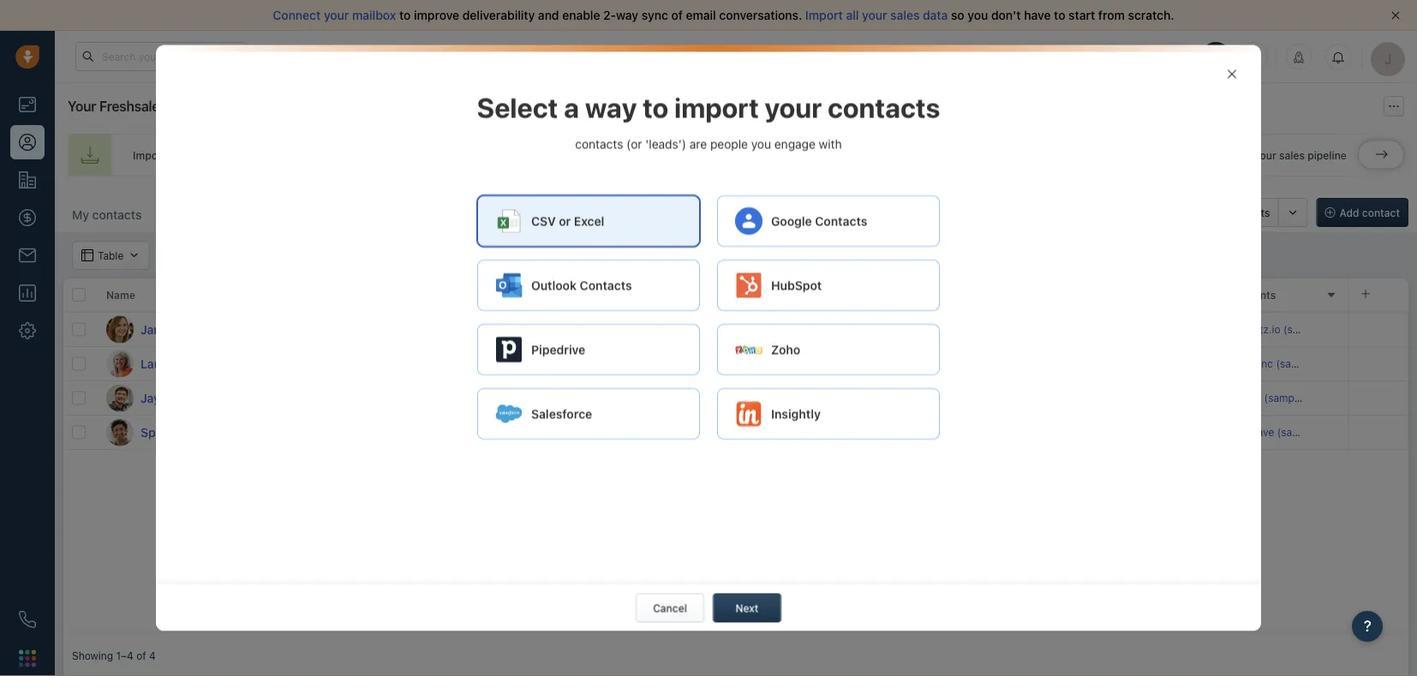 Task type: vqa. For each thing, say whether or not it's contained in the screenshot.
ALL
yes



Task type: locate. For each thing, give the bounding box(es) containing it.
next left activity on the top left
[[586, 289, 610, 301]]

to
[[399, 8, 411, 22], [1054, 8, 1066, 22], [643, 91, 669, 123], [819, 149, 829, 161], [879, 323, 889, 335], [494, 390, 504, 402], [879, 392, 889, 404], [879, 426, 889, 438]]

you right people
[[751, 137, 771, 151]]

jane sampleton (sample) link
[[141, 321, 285, 338]]

0 horizontal spatial import
[[133, 149, 166, 161]]

1 horizontal spatial next
[[736, 602, 759, 614]]

way left sync
[[616, 8, 639, 22]]

0 vertical spatial next
[[586, 289, 610, 301]]

score
[[715, 289, 744, 301]]

0 vertical spatial way
[[616, 8, 639, 22]]

all
[[846, 8, 859, 22]]

1 vertical spatial import
[[133, 149, 166, 161]]

google
[[771, 214, 812, 228]]

e
[[1229, 392, 1235, 404]]

way
[[616, 8, 639, 22], [585, 91, 637, 123]]

next right cancel button
[[736, 602, 759, 614]]

+ click to add for 54
[[843, 426, 910, 438]]

add left contact
[[1340, 207, 1360, 219]]

explore
[[1094, 50, 1131, 62]]

contacts for google contacts
[[815, 214, 868, 228]]

1 horizontal spatial import
[[806, 8, 843, 22]]

import contacts down set
[[1192, 207, 1271, 219]]

accounts
[[1229, 289, 1276, 301]]

set up your sales pipeline
[[1220, 149, 1347, 161]]

norda
[[176, 357, 210, 371]]

1 vertical spatial add
[[596, 358, 615, 370]]

task for 54
[[618, 426, 638, 438]]

of
[[671, 8, 683, 22], [136, 650, 146, 662]]

connect your mailbox link
[[273, 8, 399, 22]]

0 horizontal spatial contacts
[[580, 278, 632, 292]]

your up engage
[[765, 91, 822, 123]]

import down your freshsales setup guide
[[133, 149, 166, 161]]

j image left jay
[[106, 384, 134, 412]]

+ add task for 37
[[586, 358, 638, 370]]

add contact
[[1340, 207, 1401, 219]]

your trial ends in 21 days
[[949, 51, 1061, 62]]

2 team from the left
[[856, 149, 881, 161]]

sales left pipeline at right
[[1280, 149, 1305, 161]]

1 j image from the top
[[106, 316, 134, 343]]

(sample) down jane sampleton (sample) "link" on the top
[[213, 357, 263, 371]]

(sample) up acme inc (sample)
[[1284, 323, 1327, 335]]

container_wx8msf4aqz5i3rn1 image left 'leads')
[[631, 148, 644, 162]]

click for 54
[[853, 426, 877, 438]]

row group
[[63, 313, 321, 450], [321, 313, 1409, 450]]

techcave (sample) link
[[1229, 426, 1320, 438]]

container_wx8msf4aqz5i3rn1 image up set
[[1227, 68, 1239, 80]]

salesforce button
[[477, 388, 700, 440]]

csv
[[531, 214, 556, 228]]

+ add task
[[586, 358, 638, 370], [586, 426, 638, 438]]

pipeline
[[1308, 149, 1347, 161]]

my contacts
[[72, 208, 142, 222]]

0 horizontal spatial team
[[602, 149, 626, 161]]

way right a
[[585, 91, 637, 123]]

0 horizontal spatial your
[[68, 98, 96, 114]]

1 team from the left
[[602, 149, 626, 161]]

1 task from the top
[[618, 358, 638, 370]]

widgetz.io (sample) link
[[1229, 323, 1327, 335]]

press space to select this row. row
[[63, 313, 321, 347], [321, 313, 1409, 347], [63, 347, 321, 381], [321, 347, 1409, 381], [63, 381, 321, 416], [321, 381, 1409, 416], [63, 416, 321, 450], [321, 416, 1409, 450]]

contacts down setup
[[169, 149, 212, 161]]

1 horizontal spatial team
[[856, 149, 881, 161]]

of left the 4
[[136, 650, 146, 662]]

1 vertical spatial contacts
[[580, 278, 632, 292]]

(sample)
[[235, 322, 285, 336], [1284, 323, 1327, 335], [213, 357, 263, 371], [1277, 358, 1319, 370], [195, 391, 245, 405], [1265, 392, 1307, 404], [230, 425, 281, 439], [1278, 426, 1320, 438]]

set
[[1220, 149, 1237, 161]]

team left (or
[[602, 149, 626, 161]]

e corp (sample)
[[1229, 392, 1307, 404]]

1 vertical spatial you
[[751, 137, 771, 151]]

contacts down up
[[1227, 207, 1271, 219]]

of right sync
[[671, 8, 683, 22]]

e corp (sample) link
[[1229, 392, 1307, 404]]

(sample) for acme inc (sample)
[[1277, 358, 1319, 370]]

add down pipedrive button at the left of page
[[596, 426, 615, 438]]

press space to select this row. row containing 54
[[321, 416, 1409, 450]]

name
[[106, 289, 135, 301]]

your right leads on the right of page
[[832, 149, 854, 161]]

(sample) for spector calista (sample)
[[230, 425, 281, 439]]

my contacts button
[[63, 198, 150, 232], [72, 208, 142, 222]]

+ click to add for 18
[[843, 392, 910, 404]]

grid containing 52
[[63, 277, 1409, 635]]

1 vertical spatial your
[[68, 98, 96, 114]]

contacts right google
[[815, 214, 868, 228]]

sampleton
[[171, 322, 232, 336]]

in
[[1017, 51, 1025, 62]]

jay
[[141, 391, 160, 405]]

j image
[[106, 316, 134, 343], [106, 384, 134, 412]]

your freshsales setup guide
[[68, 98, 243, 114]]

contacts up container_wx8msf4aqz5i3rn1 image
[[580, 278, 632, 292]]

contacts left (or
[[575, 137, 623, 151]]

(sample) inside jane sampleton (sample) "link"
[[235, 322, 285, 336]]

2 + add task from the top
[[586, 426, 638, 438]]

container_wx8msf4aqz5i3rn1 image
[[1227, 68, 1239, 80], [631, 148, 644, 162]]

contacts
[[828, 91, 941, 123], [575, 137, 623, 151], [169, 149, 212, 161], [1227, 207, 1271, 219], [92, 208, 142, 222]]

your left trial
[[949, 51, 970, 62]]

(sample) for e corp (sample)
[[1265, 392, 1307, 404]]

add for 54
[[596, 426, 615, 438]]

import left all at right
[[806, 8, 843, 22]]

0 vertical spatial contacts
[[815, 214, 868, 228]]

next for next
[[736, 602, 759, 614]]

(sample) right inc
[[1277, 358, 1319, 370]]

1 horizontal spatial import contacts
[[1192, 207, 1271, 219]]

lauranordasample@gmail.com cell
[[321, 347, 475, 381]]

2-
[[604, 8, 616, 22]]

press space to select this row. row containing 37
[[321, 347, 1409, 381]]

scratch.
[[1128, 8, 1175, 22]]

j image left jane
[[106, 316, 134, 343]]

csv or excel
[[531, 214, 605, 228]]

2 vertical spatial add
[[596, 426, 615, 438]]

name row
[[63, 279, 321, 313]]

grid
[[63, 277, 1409, 635]]

you right so
[[968, 8, 989, 22]]

press space to select this row. row containing jay patel (sample)
[[63, 381, 321, 416]]

from
[[1099, 8, 1125, 22]]

2 horizontal spatial import
[[1192, 207, 1225, 219]]

task for 37
[[618, 358, 638, 370]]

0 vertical spatial your
[[949, 51, 970, 62]]

import contacts link
[[68, 134, 243, 177]]

1 horizontal spatial sales
[[1280, 149, 1305, 161]]

1 horizontal spatial of
[[671, 8, 683, 22]]

cancel
[[653, 602, 687, 614]]

csv or excel button
[[477, 196, 700, 247]]

google contacts button
[[717, 196, 940, 247]]

1 horizontal spatial you
[[968, 8, 989, 22]]

contacts
[[815, 214, 868, 228], [580, 278, 632, 292]]

2 j image from the top
[[106, 384, 134, 412]]

zoho
[[771, 343, 801, 357]]

(sample) down e corp (sample) at right
[[1278, 426, 1320, 438]]

1 vertical spatial task
[[618, 426, 638, 438]]

press space to select this row. row containing jane sampleton (sample)
[[63, 313, 321, 347]]

team
[[602, 149, 626, 161], [856, 149, 881, 161]]

+ click to add
[[843, 323, 910, 335], [458, 390, 525, 402], [843, 392, 910, 404], [843, 426, 910, 438]]

1 horizontal spatial contacts
[[815, 214, 868, 228]]

2 task from the top
[[618, 426, 638, 438]]

0 vertical spatial import
[[806, 8, 843, 22]]

0 vertical spatial + add task
[[586, 358, 638, 370]]

0 horizontal spatial of
[[136, 650, 146, 662]]

o
[[478, 209, 486, 221]]

route
[[758, 149, 787, 161]]

insightly
[[771, 407, 821, 421]]

patel
[[163, 391, 192, 405]]

1 vertical spatial next
[[736, 602, 759, 614]]

1 vertical spatial j image
[[106, 384, 134, 412]]

explore plans
[[1094, 50, 1161, 62]]

2 vertical spatial import
[[1192, 207, 1225, 219]]

and
[[538, 8, 559, 22]]

2 row group from the left
[[321, 313, 1409, 450]]

contacts (or 'leads') are people you engage with
[[575, 137, 842, 151]]

(sample) right calista
[[230, 425, 281, 439]]

sales left the data
[[891, 8, 920, 22]]

52
[[715, 321, 731, 337]]

next for next activity
[[586, 289, 610, 301]]

(sample) right sampleton
[[235, 322, 285, 336]]

your for your freshsales setup guide
[[68, 98, 96, 114]]

0 horizontal spatial next
[[586, 289, 610, 301]]

phone image
[[19, 611, 36, 628]]

0 vertical spatial j image
[[106, 316, 134, 343]]

1 horizontal spatial container_wx8msf4aqz5i3rn1 image
[[1227, 68, 1239, 80]]

1 vertical spatial + add task
[[586, 426, 638, 438]]

your left 'mailbox'
[[324, 8, 349, 22]]

0 vertical spatial sales
[[891, 8, 920, 22]]

'leads')
[[646, 137, 687, 151]]

0 horizontal spatial import contacts
[[133, 149, 212, 161]]

laura norda (sample) link
[[141, 355, 263, 372]]

4167348672 link
[[458, 355, 519, 373]]

(sample) inside laura norda (sample) link
[[213, 357, 263, 371]]

1 row group from the left
[[63, 313, 321, 450]]

corp
[[1238, 392, 1262, 404]]

excel
[[574, 214, 605, 228]]

1 vertical spatial import contacts
[[1192, 207, 1271, 219]]

inc
[[1259, 358, 1274, 370]]

cell
[[321, 313, 449, 346], [963, 313, 1092, 346], [1092, 313, 1221, 346], [1349, 313, 1409, 346], [963, 347, 1092, 381], [1092, 347, 1221, 381], [1349, 347, 1409, 381], [321, 381, 449, 415], [963, 381, 1092, 415], [1092, 381, 1221, 415], [1349, 381, 1409, 415], [321, 416, 449, 449], [963, 416, 1092, 449], [1092, 416, 1221, 449], [1349, 416, 1409, 449]]

+ click to add for 52
[[843, 323, 910, 335]]

+ add task down salesforce
[[586, 426, 638, 438]]

next inside "button"
[[736, 602, 759, 614]]

container_wx8msf4aqz5i3rn1 image inside 'invite your team' link
[[631, 148, 644, 162]]

s image
[[106, 419, 134, 446]]

container_wx8msf4aqz5i3rn1 image
[[586, 324, 598, 336]]

1 vertical spatial container_wx8msf4aqz5i3rn1 image
[[631, 148, 644, 162]]

import contacts
[[133, 149, 212, 161], [1192, 207, 1271, 219]]

(sample) right corp
[[1265, 392, 1307, 404]]

improve
[[414, 8, 460, 22]]

import contacts down setup
[[133, 149, 212, 161]]

0 horizontal spatial container_wx8msf4aqz5i3rn1 image
[[631, 148, 644, 162]]

0 vertical spatial add
[[1340, 207, 1360, 219]]

import down set
[[1192, 207, 1225, 219]]

(sample) inside jay patel (sample) link
[[195, 391, 245, 405]]

add down container_wx8msf4aqz5i3rn1 image
[[596, 358, 615, 370]]

(sample) for laura norda (sample)
[[213, 357, 263, 371]]

your
[[949, 51, 970, 62], [68, 98, 96, 114]]

laura
[[141, 357, 172, 371]]

your left 'freshsales' at the left top of page
[[68, 98, 96, 114]]

so
[[951, 8, 965, 22]]

invite your team
[[547, 149, 626, 161]]

lauranordasample@gmail.com
[[329, 356, 475, 368]]

add for 18
[[892, 392, 910, 404]]

row group containing 52
[[321, 313, 1409, 450]]

press space to select this row. row containing laura norda (sample)
[[63, 347, 321, 381]]

contacts for outlook contacts
[[580, 278, 632, 292]]

+ add task down container_wx8msf4aqz5i3rn1 image
[[586, 358, 638, 370]]

don't
[[992, 8, 1021, 22]]

acme inc (sample)
[[1229, 358, 1319, 370]]

(sample) up spector calista (sample) in the bottom left of the page
[[195, 391, 245, 405]]

freshworks switcher image
[[19, 650, 36, 667]]

guide
[[208, 98, 243, 114]]

people
[[710, 137, 748, 151]]

outlook contacts
[[531, 278, 632, 292]]

0 horizontal spatial sales
[[891, 8, 920, 22]]

email image
[[1248, 50, 1260, 64]]

1 + add task from the top
[[586, 358, 638, 370]]

0 vertical spatial task
[[618, 358, 638, 370]]

click for 52
[[853, 323, 877, 335]]

team right with
[[856, 149, 881, 161]]

1 horizontal spatial your
[[949, 51, 970, 62]]

(sample) inside spector calista (sample) 'link'
[[230, 425, 281, 439]]

techcave
[[1229, 426, 1275, 438]]



Task type: describe. For each thing, give the bounding box(es) containing it.
0 vertical spatial container_wx8msf4aqz5i3rn1 image
[[1227, 68, 1239, 80]]

outlook
[[531, 278, 577, 292]]

row group containing jane sampleton (sample)
[[63, 313, 321, 450]]

press space to select this row. row containing spector calista (sample)
[[63, 416, 321, 450]]

add for 52
[[892, 323, 910, 335]]

ends
[[992, 51, 1014, 62]]

your right up
[[1255, 149, 1277, 161]]

jay patel (sample)
[[141, 391, 245, 405]]

18
[[715, 390, 730, 406]]

your inside "link"
[[832, 149, 854, 161]]

route leads to your team link
[[692, 134, 912, 177]]

or
[[559, 214, 571, 228]]

0 horizontal spatial you
[[751, 137, 771, 151]]

your right all at right
[[862, 8, 888, 22]]

jay patel (sample) link
[[141, 390, 245, 407]]

invite your team link
[[482, 134, 675, 177]]

trial
[[972, 51, 990, 62]]

0 vertical spatial you
[[968, 8, 989, 22]]

enable
[[562, 8, 600, 22]]

team inside 'invite your team' link
[[602, 149, 626, 161]]

hubspot
[[771, 278, 822, 292]]

explore plans link
[[1084, 46, 1170, 66]]

are
[[690, 137, 707, 151]]

select
[[477, 91, 558, 123]]

press space to select this row. row containing 52
[[321, 313, 1409, 347]]

contacts right my at the top of page
[[92, 208, 142, 222]]

insightly button
[[717, 388, 940, 440]]

set up your sales pipeline link
[[1155, 134, 1378, 177]]

showing 1–4 of 4
[[72, 650, 156, 662]]

add for 37
[[596, 358, 615, 370]]

4167348672
[[458, 356, 519, 368]]

⌘ o
[[466, 209, 486, 221]]

0 vertical spatial of
[[671, 8, 683, 22]]

Search your CRM... text field
[[75, 42, 247, 71]]

deliverability
[[463, 8, 535, 22]]

connect your mailbox to improve deliverability and enable 2-way sync of email conversations. import all your sales data so you don't have to start from scratch.
[[273, 8, 1175, 22]]

with
[[819, 137, 842, 151]]

have
[[1024, 8, 1051, 22]]

email
[[686, 8, 716, 22]]

days
[[1040, 51, 1061, 62]]

phone element
[[10, 603, 45, 637]]

1 vertical spatial way
[[585, 91, 637, 123]]

pipedrive button
[[477, 324, 700, 376]]

zoho button
[[717, 324, 940, 376]]

click for 18
[[853, 392, 877, 404]]

next button
[[713, 594, 782, 623]]

conversations.
[[719, 8, 802, 22]]

your for your trial ends in 21 days
[[949, 51, 970, 62]]

54
[[715, 424, 732, 440]]

techcave (sample)
[[1229, 426, 1320, 438]]

contact
[[1363, 207, 1401, 219]]

jane
[[141, 322, 168, 336]]

(sample) for jay patel (sample)
[[195, 391, 245, 405]]

a
[[564, 91, 579, 123]]

next activity
[[586, 289, 650, 301]]

contacts up with
[[828, 91, 941, 123]]

1 vertical spatial of
[[136, 650, 146, 662]]

freshsales
[[99, 98, 166, 114]]

widgetz.io (sample)
[[1229, 323, 1327, 335]]

add contact button
[[1317, 198, 1409, 227]]

to inside "link"
[[819, 149, 829, 161]]

j image for jay patel (sample)
[[106, 384, 134, 412]]

leads
[[789, 149, 816, 161]]

widgetz.io
[[1229, 323, 1281, 335]]

1 vertical spatial sales
[[1280, 149, 1305, 161]]

data
[[923, 8, 948, 22]]

start
[[1069, 8, 1096, 22]]

acme
[[1229, 358, 1256, 370]]

contacts inside import contacts link
[[169, 149, 212, 161]]

import contacts group
[[1169, 198, 1308, 227]]

plans
[[1134, 50, 1161, 62]]

import
[[675, 91, 759, 123]]

mailbox
[[352, 8, 396, 22]]

spector calista (sample) link
[[141, 424, 281, 441]]

google contacts
[[771, 214, 868, 228]]

import inside button
[[1192, 207, 1225, 219]]

calista
[[189, 425, 227, 439]]

showing
[[72, 650, 113, 662]]

l image
[[106, 350, 134, 378]]

(sample) for jane sampleton (sample)
[[235, 322, 285, 336]]

route leads to your team
[[758, 149, 881, 161]]

4
[[149, 650, 156, 662]]

outlook contacts button
[[477, 260, 700, 311]]

team inside route leads to your team "link"
[[856, 149, 881, 161]]

import contacts inside button
[[1192, 207, 1271, 219]]

spector calista (sample)
[[141, 425, 281, 439]]

j image for jane sampleton (sample)
[[106, 316, 134, 343]]

⌘
[[466, 209, 476, 221]]

import contacts button
[[1169, 198, 1279, 227]]

add inside button
[[1340, 207, 1360, 219]]

activity
[[612, 289, 650, 301]]

jane sampleton (sample)
[[141, 322, 285, 336]]

connect
[[273, 8, 321, 22]]

spector
[[141, 425, 185, 439]]

+ add task for 54
[[586, 426, 638, 438]]

acme inc (sample) link
[[1229, 358, 1319, 370]]

contacts inside 'import contacts' button
[[1227, 207, 1271, 219]]

your right 'invite'
[[577, 149, 599, 161]]

my
[[72, 208, 89, 222]]

add for 54
[[892, 426, 910, 438]]

0 vertical spatial import contacts
[[133, 149, 212, 161]]

up
[[1239, 149, 1252, 161]]

engage
[[775, 137, 816, 151]]

close image
[[1392, 11, 1401, 20]]

press space to select this row. row containing 18
[[321, 381, 1409, 416]]

select a way to import your contacts
[[477, 91, 941, 123]]

3684932360 link
[[458, 320, 523, 339]]

work
[[458, 289, 484, 301]]

(or
[[627, 137, 642, 151]]

3684945781 link
[[458, 423, 520, 442]]



